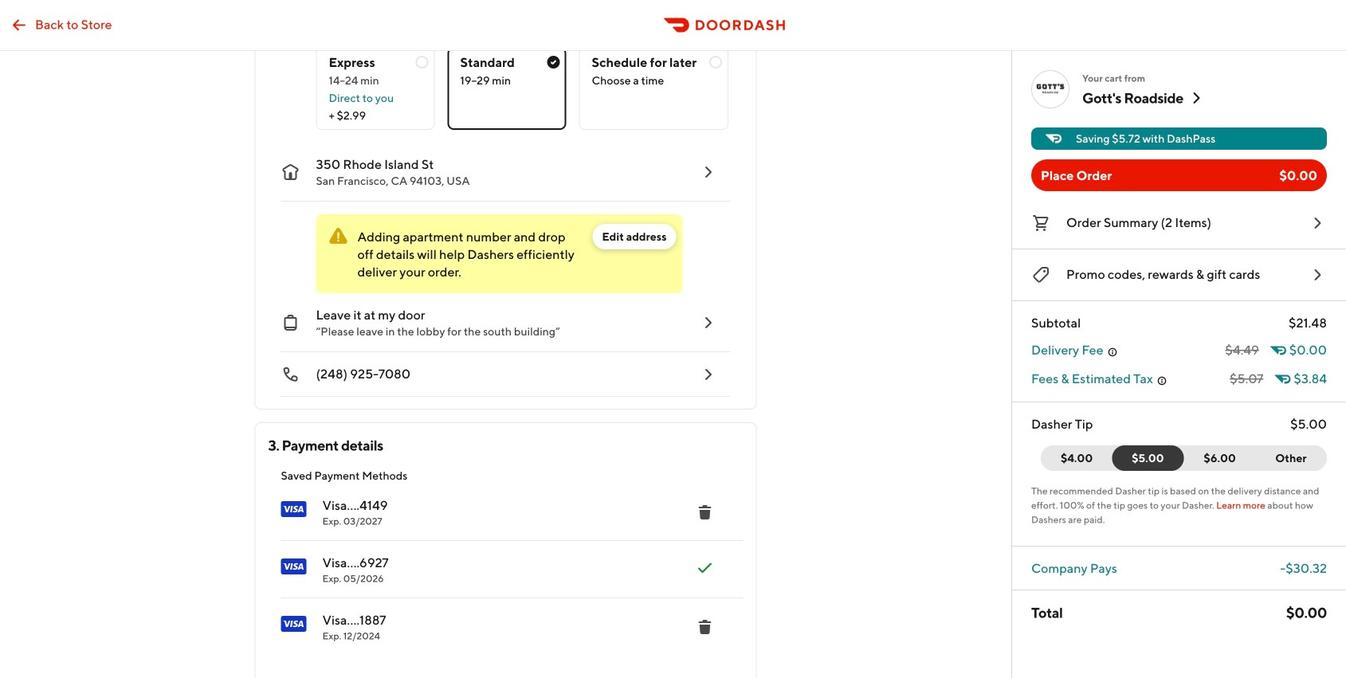 Task type: describe. For each thing, give the bounding box(es) containing it.
3 set default radio from the top
[[268, 598, 743, 656]]

delete image
[[695, 503, 714, 522]]

2 set default radio from the top
[[268, 541, 743, 598]]



Task type: locate. For each thing, give the bounding box(es) containing it.
None radio
[[447, 47, 566, 130], [579, 47, 729, 130], [447, 47, 566, 130], [579, 47, 729, 130]]

tip amount option group
[[1041, 445, 1327, 471]]

option group
[[316, 34, 730, 130]]

None button
[[1041, 445, 1122, 471], [1112, 445, 1184, 471], [1174, 445, 1256, 471], [1255, 445, 1327, 471], [1041, 445, 1122, 471], [1112, 445, 1184, 471], [1174, 445, 1256, 471], [1255, 445, 1327, 471]]

status
[[316, 214, 683, 293]]

delete image
[[695, 618, 714, 637]]

Set Default radio
[[268, 484, 743, 541], [268, 541, 743, 598], [268, 598, 743, 656]]

None radio
[[316, 47, 435, 130]]

1 set default radio from the top
[[268, 484, 743, 541]]



Task type: vqa. For each thing, say whether or not it's contained in the screenshot.
second Set Default Option from the top of the page
yes



